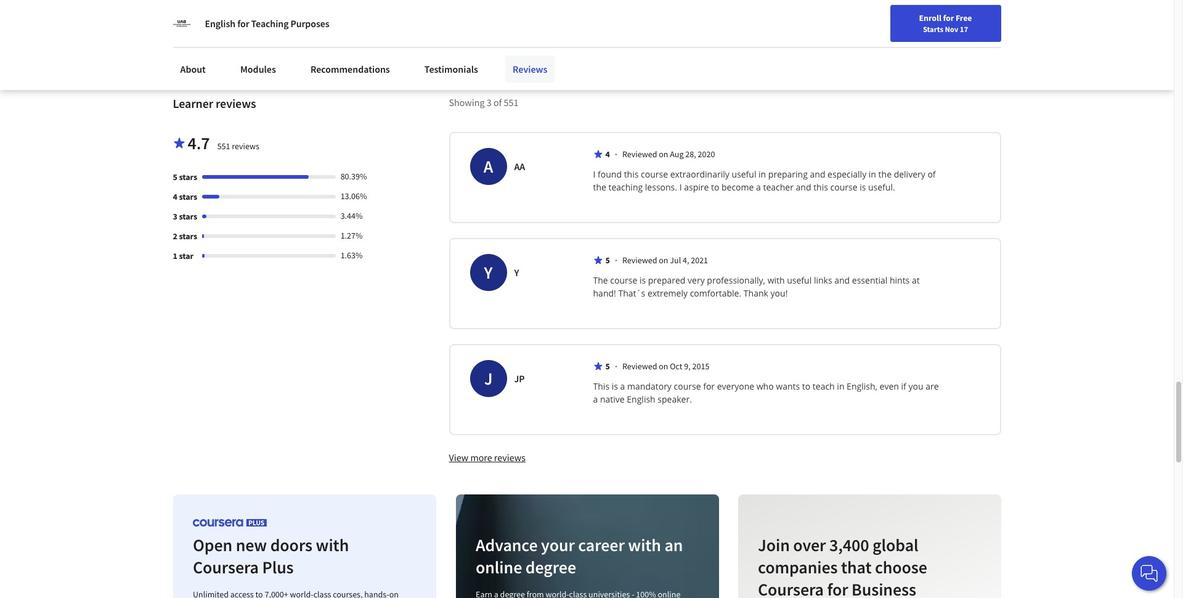 Task type: locate. For each thing, give the bounding box(es) containing it.
0 horizontal spatial y
[[484, 262, 493, 284]]

useful inside 'i found this course extraordinarily useful in preparing and especially in the delivery of the teaching lessons. i aspire to become a teacher and this course is useful.'
[[732, 169, 757, 180]]

4 up found
[[606, 149, 610, 160]]

1 reviewed from the top
[[623, 149, 658, 160]]

the up "useful." at the top right
[[879, 169, 892, 180]]

None search field
[[176, 8, 472, 32]]

of right 'delivery'
[[928, 169, 936, 180]]

on for a
[[659, 149, 669, 160]]

0 vertical spatial reviews
[[216, 96, 256, 111]]

a inside 'i found this course extraordinarily useful in preparing and especially in the delivery of the teaching lessons. i aspire to become a teacher and this course is useful.'
[[757, 181, 761, 193]]

to inside 'i found this course extraordinarily useful in preparing and especially in the delivery of the teaching lessons. i aspire to become a teacher and this course is useful.'
[[712, 181, 720, 193]]

for inside enroll for free starts nov 17
[[944, 12, 955, 23]]

1 vertical spatial 5
[[606, 255, 610, 266]]

and down preparing
[[796, 181, 812, 193]]

0 vertical spatial on
[[659, 149, 669, 160]]

1 vertical spatial is
[[640, 275, 646, 286]]

stars up 4 stars
[[179, 172, 197, 183]]

for up nov
[[944, 12, 955, 23]]

on for y
[[659, 255, 669, 266]]

reviewed for a
[[623, 149, 658, 160]]

i left the aspire
[[680, 181, 682, 193]]

1 vertical spatial the
[[594, 181, 607, 193]]

i
[[594, 169, 596, 180], [680, 181, 682, 193]]

in right "teach"
[[838, 381, 845, 392]]

1 horizontal spatial your
[[850, 14, 866, 25]]

your left career
[[541, 534, 575, 556]]

modules
[[240, 63, 276, 75]]

your right find
[[850, 14, 866, 25]]

for down 2015
[[704, 381, 715, 392]]

with inside advance your career with an online degree
[[628, 534, 661, 556]]

stars up the 2 stars
[[179, 211, 197, 222]]

this
[[624, 169, 639, 180], [814, 181, 829, 193]]

2 horizontal spatial a
[[757, 181, 761, 193]]

on left jul
[[659, 255, 669, 266]]

0 horizontal spatial 4
[[173, 191, 177, 202]]

1 on from the top
[[659, 149, 669, 160]]

1 vertical spatial i
[[680, 181, 682, 193]]

aspire
[[685, 181, 709, 193]]

in up the teacher
[[759, 169, 767, 180]]

you
[[909, 381, 924, 392]]

1 horizontal spatial english
[[627, 394, 656, 405]]

and right links
[[835, 275, 850, 286]]

1 horizontal spatial to
[[803, 381, 811, 392]]

3 on from the top
[[659, 361, 669, 372]]

2 vertical spatial a
[[594, 394, 598, 405]]

view more reviews
[[449, 452, 526, 464]]

17
[[961, 24, 969, 34]]

4 stars from the top
[[179, 231, 197, 242]]

stars
[[179, 172, 197, 183], [179, 191, 197, 202], [179, 211, 197, 222], [179, 231, 197, 242]]

business
[[852, 579, 917, 598]]

1 horizontal spatial in
[[838, 381, 845, 392]]

english inside this is a mandatory course for everyone who wants to teach in english, even if you are a native english speaker.
[[627, 394, 656, 405]]

a up native
[[621, 381, 625, 392]]

the
[[879, 169, 892, 180], [594, 181, 607, 193]]

3 reviewed from the top
[[623, 361, 658, 372]]

the down found
[[594, 181, 607, 193]]

3 up 2
[[173, 211, 177, 222]]

1 vertical spatial your
[[541, 534, 575, 556]]

this down especially
[[814, 181, 829, 193]]

universitat autònoma de barcelona image
[[173, 15, 190, 32]]

reviews right 4.7 at the left of page
[[232, 141, 260, 152]]

in
[[759, 169, 767, 180], [869, 169, 877, 180], [838, 381, 845, 392]]

0 horizontal spatial of
[[494, 96, 502, 109]]

1 horizontal spatial 4
[[606, 149, 610, 160]]

j
[[484, 368, 493, 390]]

this up teaching
[[624, 169, 639, 180]]

2 horizontal spatial in
[[869, 169, 877, 180]]

2 reviewed from the top
[[623, 255, 658, 266]]

on left oct
[[659, 361, 669, 372]]

an
[[664, 534, 683, 556]]

useful left links
[[788, 275, 812, 286]]

5 up the
[[606, 255, 610, 266]]

stars right 2
[[179, 231, 197, 242]]

28,
[[686, 149, 697, 160]]

1 vertical spatial a
[[621, 381, 625, 392]]

preparing
[[769, 169, 808, 180]]

is up native
[[612, 381, 618, 392]]

reviews down modules
[[216, 96, 256, 111]]

are
[[926, 381, 939, 392]]

2 vertical spatial is
[[612, 381, 618, 392]]

teach
[[813, 381, 835, 392]]

1 horizontal spatial 3
[[487, 96, 492, 109]]

chat with us image
[[1140, 564, 1160, 583]]

prepared
[[649, 275, 686, 286]]

2 horizontal spatial with
[[768, 275, 785, 286]]

2 horizontal spatial is
[[860, 181, 867, 193]]

and inside the course is prepared very professionally, with useful links and essential hints at hand! that´s extremely comfortable. thank you!
[[835, 275, 850, 286]]

is left "useful." at the top right
[[860, 181, 867, 193]]

0 vertical spatial your
[[850, 14, 866, 25]]

course up the speaker.
[[674, 381, 701, 392]]

with
[[768, 275, 785, 286], [316, 534, 349, 556], [628, 534, 661, 556]]

5 up 4 stars
[[173, 172, 177, 183]]

stars down 5 stars
[[179, 191, 197, 202]]

0 vertical spatial a
[[757, 181, 761, 193]]

y
[[484, 262, 493, 284], [515, 267, 519, 279]]

1 horizontal spatial of
[[928, 169, 936, 180]]

5
[[173, 172, 177, 183], [606, 255, 610, 266], [606, 361, 610, 372]]

this is a mandatory course for everyone who wants to teach in english, even if you are a native english speaker.
[[594, 381, 942, 405]]

2
[[173, 231, 177, 242]]

0 horizontal spatial 3
[[173, 211, 177, 222]]

is up the that´s
[[640, 275, 646, 286]]

coursera inside open new doors with coursera plus
[[193, 556, 259, 579]]

5 for y
[[606, 255, 610, 266]]

1 horizontal spatial a
[[621, 381, 625, 392]]

at
[[913, 275, 920, 286]]

coursera down 'coursera plus' image at the left bottom
[[193, 556, 259, 579]]

is inside 'i found this course extraordinarily useful in preparing and especially in the delivery of the teaching lessons. i aspire to become a teacher and this course is useful.'
[[860, 181, 867, 193]]

on
[[659, 149, 669, 160], [659, 255, 669, 266], [659, 361, 669, 372]]

stars for 4 stars
[[179, 191, 197, 202]]

1 vertical spatial 4
[[173, 191, 177, 202]]

551 down the "reviews"
[[504, 96, 519, 109]]

0 horizontal spatial i
[[594, 169, 596, 180]]

4 down 5 stars
[[173, 191, 177, 202]]

useful.
[[869, 181, 896, 193]]

i left found
[[594, 169, 596, 180]]

with left an at the right of the page
[[628, 534, 661, 556]]

even
[[880, 381, 900, 392]]

1 vertical spatial of
[[928, 169, 936, 180]]

reviews for learner reviews
[[216, 96, 256, 111]]

jp
[[515, 373, 525, 385]]

coursera down join
[[758, 579, 824, 598]]

1 stars from the top
[[179, 172, 197, 183]]

reviews
[[216, 96, 256, 111], [232, 141, 260, 152], [494, 452, 526, 464]]

reviewed for y
[[623, 255, 658, 266]]

with up you!
[[768, 275, 785, 286]]

1 vertical spatial reviewed
[[623, 255, 658, 266]]

starts
[[924, 24, 944, 34]]

2 horizontal spatial english
[[938, 14, 968, 26]]

2 stars
[[173, 231, 197, 242]]

reviewed on oct 9, 2015
[[623, 361, 710, 372]]

to
[[712, 181, 720, 193], [803, 381, 811, 392]]

for down 3,400
[[828, 579, 849, 598]]

the course is prepared very professionally, with useful links and essential hints at hand! that´s extremely comfortable. thank you!
[[594, 275, 923, 299]]

1 horizontal spatial i
[[680, 181, 682, 193]]

english for english for teaching purposes
[[205, 17, 236, 30]]

your for advance
[[541, 534, 575, 556]]

4
[[606, 149, 610, 160], [173, 191, 177, 202]]

global
[[873, 534, 919, 556]]

reviewed up mandatory
[[623, 361, 658, 372]]

of right showing
[[494, 96, 502, 109]]

1 vertical spatial useful
[[788, 275, 812, 286]]

1 horizontal spatial y
[[515, 267, 519, 279]]

in up "useful." at the top right
[[869, 169, 877, 180]]

career
[[886, 14, 910, 25]]

thank
[[744, 288, 769, 299]]

useful inside the course is prepared very professionally, with useful links and essential hints at hand! that´s extremely comfortable. thank you!
[[788, 275, 812, 286]]

1 horizontal spatial useful
[[788, 275, 812, 286]]

4.7
[[188, 132, 210, 154]]

0 horizontal spatial in
[[759, 169, 767, 180]]

1 horizontal spatial is
[[640, 275, 646, 286]]

0 vertical spatial to
[[712, 181, 720, 193]]

purposes
[[291, 17, 330, 30]]

to left "teach"
[[803, 381, 811, 392]]

1 vertical spatial 551
[[217, 141, 230, 152]]

reviews
[[513, 63, 548, 75]]

find
[[832, 14, 848, 25]]

a down this
[[594, 394, 598, 405]]

0 vertical spatial 3
[[487, 96, 492, 109]]

reviews right more
[[494, 452, 526, 464]]

a left the teacher
[[757, 181, 761, 193]]

2 vertical spatial 5
[[606, 361, 610, 372]]

reviewed on aug 28, 2020
[[623, 149, 715, 160]]

0 horizontal spatial english
[[205, 17, 236, 30]]

with inside the course is prepared very professionally, with useful links and essential hints at hand! that´s extremely comfortable. thank you!
[[768, 275, 785, 286]]

1 horizontal spatial with
[[628, 534, 661, 556]]

1 vertical spatial on
[[659, 255, 669, 266]]

2 on from the top
[[659, 255, 669, 266]]

2 vertical spatial reviewed
[[623, 361, 658, 372]]

0 horizontal spatial your
[[541, 534, 575, 556]]

13.06%
[[341, 191, 367, 202]]

551 right 4.7 at the left of page
[[217, 141, 230, 152]]

3 stars from the top
[[179, 211, 197, 222]]

1 vertical spatial reviews
[[232, 141, 260, 152]]

especially
[[828, 169, 867, 180]]

english
[[938, 14, 968, 26], [205, 17, 236, 30], [627, 394, 656, 405]]

0 horizontal spatial to
[[712, 181, 720, 193]]

join
[[758, 534, 790, 556]]

aug
[[670, 149, 684, 160]]

0 horizontal spatial coursera
[[193, 556, 259, 579]]

and left especially
[[811, 169, 826, 180]]

3.44%
[[341, 210, 363, 222]]

course inside this is a mandatory course for everyone who wants to teach in english, even if you are a native english speaker.
[[674, 381, 701, 392]]

5 up this
[[606, 361, 610, 372]]

3 right showing
[[487, 96, 492, 109]]

about
[[180, 63, 206, 75]]

4 for 4 stars
[[173, 191, 177, 202]]

2 vertical spatial on
[[659, 361, 669, 372]]

course inside the course is prepared very professionally, with useful links and essential hints at hand! that´s extremely comfortable. thank you!
[[611, 275, 638, 286]]

2 stars from the top
[[179, 191, 197, 202]]

extremely
[[648, 288, 688, 299]]

4,
[[683, 255, 690, 266]]

reviewed up "prepared"
[[623, 255, 658, 266]]

english for english
[[938, 14, 968, 26]]

1 vertical spatial to
[[803, 381, 811, 392]]

0 vertical spatial the
[[879, 169, 892, 180]]

0 horizontal spatial with
[[316, 534, 349, 556]]

course up the that´s
[[611, 275, 638, 286]]

useful up the 'become'
[[732, 169, 757, 180]]

0 vertical spatial is
[[860, 181, 867, 193]]

1 horizontal spatial this
[[814, 181, 829, 193]]

1 vertical spatial this
[[814, 181, 829, 193]]

to right the aspire
[[712, 181, 720, 193]]

reviewed up teaching
[[623, 149, 658, 160]]

0 vertical spatial this
[[624, 169, 639, 180]]

with right doors
[[316, 534, 349, 556]]

who
[[757, 381, 774, 392]]

english inside button
[[938, 14, 968, 26]]

0 vertical spatial 551
[[504, 96, 519, 109]]

is
[[860, 181, 867, 193], [640, 275, 646, 286], [612, 381, 618, 392]]

0 horizontal spatial is
[[612, 381, 618, 392]]

found
[[598, 169, 622, 180]]

course
[[641, 169, 668, 180], [831, 181, 858, 193], [611, 275, 638, 286], [674, 381, 701, 392]]

course up lessons. in the top right of the page
[[641, 169, 668, 180]]

0 horizontal spatial 551
[[217, 141, 230, 152]]

0 horizontal spatial useful
[[732, 169, 757, 180]]

with for open new doors with coursera plus
[[316, 534, 349, 556]]

1 horizontal spatial coursera
[[758, 579, 824, 598]]

0 vertical spatial reviewed
[[623, 149, 658, 160]]

on left aug
[[659, 149, 669, 160]]

your inside advance your career with an online degree
[[541, 534, 575, 556]]

view
[[449, 452, 469, 464]]

with inside open new doors with coursera plus
[[316, 534, 349, 556]]

3
[[487, 96, 492, 109], [173, 211, 177, 222]]

2 vertical spatial and
[[835, 275, 850, 286]]

stars for 3 stars
[[179, 211, 197, 222]]

0 vertical spatial useful
[[732, 169, 757, 180]]

1 vertical spatial and
[[796, 181, 812, 193]]

companies
[[758, 556, 838, 579]]

reviews for 551 reviews
[[232, 141, 260, 152]]

0 vertical spatial 4
[[606, 149, 610, 160]]



Task type: vqa. For each thing, say whether or not it's contained in the screenshot.
bottommost 4
yes



Task type: describe. For each thing, give the bounding box(es) containing it.
showing 3 of 551
[[449, 96, 519, 109]]

jul
[[670, 255, 682, 266]]

5 for j
[[606, 361, 610, 372]]

everyone
[[718, 381, 755, 392]]

for left "teaching"
[[237, 17, 249, 30]]

teaching
[[609, 181, 643, 193]]

very
[[688, 275, 705, 286]]

is inside this is a mandatory course for everyone who wants to teach in english, even if you are a native english speaker.
[[612, 381, 618, 392]]

professionally,
[[707, 275, 766, 286]]

stars for 5 stars
[[179, 172, 197, 183]]

advance your career with an online degree
[[476, 534, 683, 579]]

that´s
[[619, 288, 646, 299]]

course down especially
[[831, 181, 858, 193]]

a
[[484, 156, 493, 178]]

become
[[722, 181, 754, 193]]

1 vertical spatial 3
[[173, 211, 177, 222]]

0 vertical spatial of
[[494, 96, 502, 109]]

you!
[[771, 288, 788, 299]]

extraordinarily
[[671, 169, 730, 180]]

is inside the course is prepared very professionally, with useful links and essential hints at hand! that´s extremely comfortable. thank you!
[[640, 275, 646, 286]]

choose
[[875, 556, 928, 579]]

new
[[868, 14, 884, 25]]

0 horizontal spatial this
[[624, 169, 639, 180]]

online
[[476, 556, 522, 579]]

stars for 2 stars
[[179, 231, 197, 242]]

learner reviews
[[173, 96, 256, 111]]

1 horizontal spatial 551
[[504, 96, 519, 109]]

testimonials
[[425, 63, 478, 75]]

career
[[578, 534, 625, 556]]

the
[[594, 275, 608, 286]]

advance
[[476, 534, 538, 556]]

9,
[[685, 361, 691, 372]]

find your new career
[[832, 14, 910, 25]]

free
[[956, 12, 973, 23]]

0 vertical spatial and
[[811, 169, 826, 180]]

open new doors with coursera plus
[[193, 534, 349, 579]]

learner
[[173, 96, 213, 111]]

0 horizontal spatial a
[[594, 394, 598, 405]]

english button
[[916, 0, 990, 40]]

comfortable.
[[690, 288, 742, 299]]

delivery
[[894, 169, 926, 180]]

1 horizontal spatial the
[[879, 169, 892, 180]]

0 vertical spatial 5
[[173, 172, 177, 183]]

for inside join over 3,400 global companies that choose coursera for business
[[828, 579, 849, 598]]

on for j
[[659, 361, 669, 372]]

open
[[193, 534, 232, 556]]

mandatory
[[628, 381, 672, 392]]

0 vertical spatial i
[[594, 169, 596, 180]]

3,400
[[830, 534, 870, 556]]

english for teaching purposes
[[205, 17, 330, 30]]

4 stars
[[173, 191, 197, 202]]

find your new career link
[[826, 12, 916, 28]]

nov
[[946, 24, 959, 34]]

star
[[179, 251, 194, 262]]

teacher
[[764, 181, 794, 193]]

native
[[601, 394, 625, 405]]

reviewed for j
[[623, 361, 658, 372]]

4 for 4
[[606, 149, 610, 160]]

for inside this is a mandatory course for everyone who wants to teach in english, even if you are a native english speaker.
[[704, 381, 715, 392]]

in inside this is a mandatory course for everyone who wants to teach in english, even if you are a native english speaker.
[[838, 381, 845, 392]]

your for find
[[850, 14, 866, 25]]

join over 3,400 global companies that choose coursera for business
[[758, 534, 928, 598]]

essential
[[853, 275, 888, 286]]

1
[[173, 251, 177, 262]]

recommendations
[[311, 63, 390, 75]]

2 vertical spatial reviews
[[494, 452, 526, 464]]

of inside 'i found this course extraordinarily useful in preparing and especially in the delivery of the teaching lessons. i aspire to become a teacher and this course is useful.'
[[928, 169, 936, 180]]

2020
[[698, 149, 715, 160]]

wants
[[777, 381, 801, 392]]

reviewed on jul 4, 2021
[[623, 255, 709, 266]]

aa
[[515, 161, 525, 173]]

about link
[[173, 55, 213, 83]]

speaker.
[[658, 394, 692, 405]]

2015
[[693, 361, 710, 372]]

reviews link
[[506, 55, 555, 83]]

1 star
[[173, 251, 194, 262]]

coursera inside join over 3,400 global companies that choose coursera for business
[[758, 579, 824, 598]]

with for advance your career with an online degree
[[628, 534, 661, 556]]

view more reviews link
[[449, 451, 526, 465]]

modules link
[[233, 55, 284, 83]]

0 horizontal spatial the
[[594, 181, 607, 193]]

links
[[814, 275, 833, 286]]

80.39%
[[341, 171, 367, 182]]

recommendations link
[[303, 55, 398, 83]]

testimonials link
[[417, 55, 486, 83]]

hand!
[[594, 288, 616, 299]]

551 reviews
[[217, 141, 260, 152]]

teaching
[[251, 17, 289, 30]]

5 stars
[[173, 172, 197, 183]]

plus
[[262, 556, 294, 579]]

if
[[902, 381, 907, 392]]

oct
[[670, 361, 683, 372]]

enroll for free starts nov 17
[[920, 12, 973, 34]]

2021
[[691, 255, 709, 266]]

to inside this is a mandatory course for everyone who wants to teach in english, even if you are a native english speaker.
[[803, 381, 811, 392]]

1.27%
[[341, 230, 363, 241]]

over
[[794, 534, 826, 556]]

that
[[842, 556, 872, 579]]

coursera plus image
[[193, 519, 267, 527]]

this
[[594, 381, 610, 392]]

doors
[[270, 534, 312, 556]]

showing
[[449, 96, 485, 109]]



